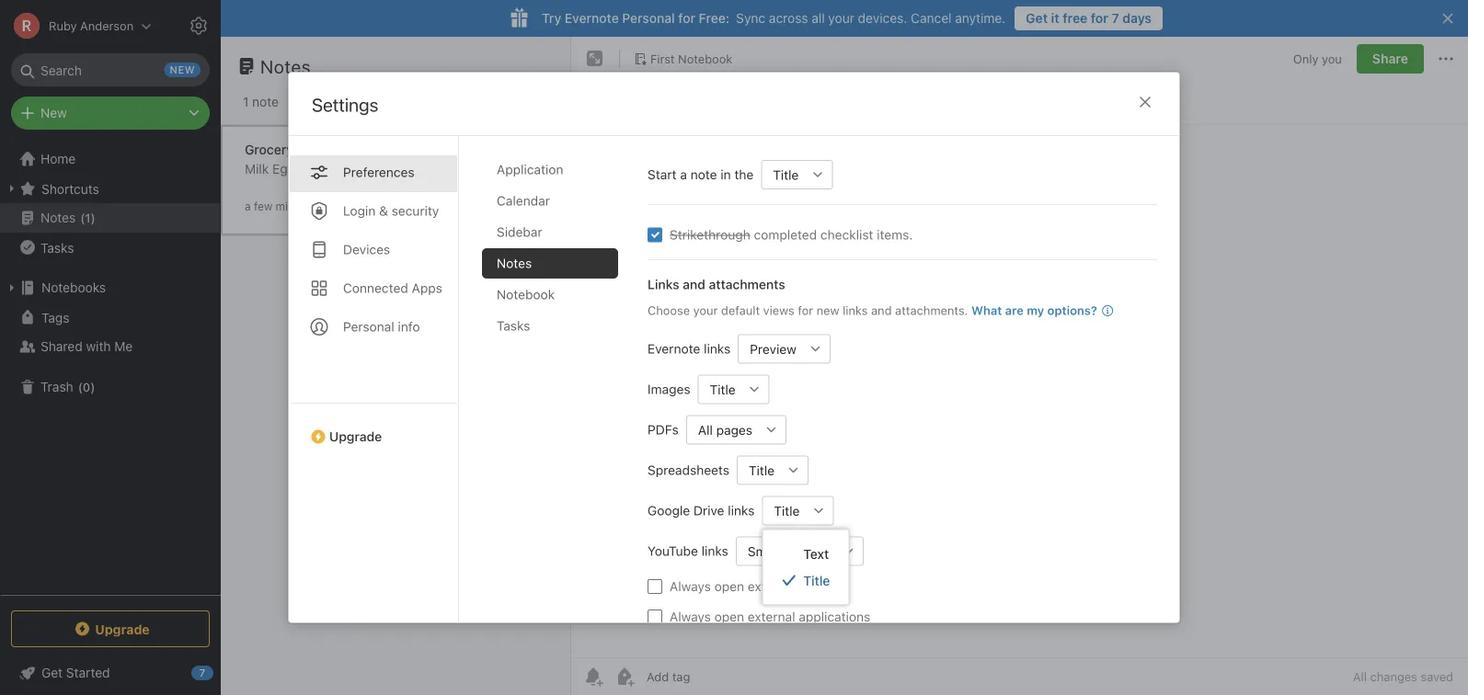 Task type: locate. For each thing, give the bounding box(es) containing it.
Choose default view option for Spreadsheets field
[[737, 456, 809, 485]]

external down the always open external files
[[748, 610, 796, 625]]

1 vertical spatial your
[[694, 304, 718, 317]]

personal down connected
[[343, 319, 395, 334]]

title down text at the bottom right of page
[[804, 573, 830, 588]]

links down drive
[[702, 544, 729, 559]]

notes up 1 note
[[260, 55, 311, 77]]

0 vertical spatial external
[[748, 579, 796, 594]]

None search field
[[24, 53, 197, 87]]

grocery
[[245, 142, 294, 157]]

notes down shortcuts
[[40, 210, 76, 225]]

evernote down choose
[[648, 341, 701, 357]]

1 horizontal spatial and
[[871, 304, 892, 317]]

tasks down notes ( 1 )
[[40, 240, 74, 255]]

title up choose default view option for youtube links field
[[774, 504, 800, 519]]

a
[[680, 167, 687, 182], [245, 200, 251, 213]]

calendar
[[497, 193, 550, 208]]

note left in
[[691, 167, 717, 182]]

open down the always open external files
[[715, 610, 745, 625]]

1 up grocery
[[243, 94, 249, 110]]

choose your default views for new links and attachments.
[[648, 304, 969, 317]]

notebook inside button
[[678, 52, 733, 65]]

external up always open external applications in the bottom of the page
[[748, 579, 796, 594]]

0 vertical spatial notes
[[260, 55, 311, 77]]

0 vertical spatial notebook
[[678, 52, 733, 65]]

0 horizontal spatial your
[[694, 304, 718, 317]]

note inside 'element'
[[252, 94, 279, 110]]

all left changes
[[1354, 670, 1367, 684]]

devices.
[[858, 11, 908, 26]]

notebooks
[[41, 280, 106, 295]]

Search text field
[[24, 53, 197, 87]]

a right the "start"
[[680, 167, 687, 182]]

notes ( 1 )
[[40, 210, 95, 225]]

upgrade
[[329, 429, 382, 444], [95, 622, 150, 637]]

0 horizontal spatial and
[[683, 277, 706, 292]]

0 vertical spatial all
[[698, 423, 713, 438]]

new
[[40, 105, 67, 121]]

for
[[679, 11, 696, 26], [1091, 11, 1109, 26], [798, 304, 814, 317]]

free:
[[699, 11, 730, 26]]

notebook tab
[[482, 280, 618, 310]]

0 horizontal spatial tab list
[[289, 136, 459, 623]]

Choose default view option for Evernote links field
[[738, 334, 831, 364]]

sugar
[[305, 161, 340, 177]]

Select422 checkbox
[[648, 228, 663, 242]]

text link
[[763, 542, 849, 568]]

home link
[[0, 144, 221, 174]]

your down links and attachments
[[694, 304, 718, 317]]

1 vertical spatial notebook
[[497, 287, 555, 302]]

) right trash
[[90, 380, 95, 394]]

0 vertical spatial (
[[80, 211, 85, 225]]

0 horizontal spatial a
[[245, 200, 251, 213]]

saved
[[1421, 670, 1454, 684]]

1 vertical spatial (
[[78, 380, 83, 394]]

1 vertical spatial open
[[715, 610, 745, 625]]

grocery list
[[245, 142, 319, 157]]

for inside button
[[1091, 11, 1109, 26]]

1 horizontal spatial evernote
[[648, 341, 701, 357]]

upgrade button
[[289, 403, 458, 452], [11, 611, 210, 648]]

tab list
[[289, 136, 459, 623], [482, 155, 633, 623]]

0 vertical spatial upgrade
[[329, 429, 382, 444]]

1 open from the top
[[715, 579, 745, 594]]

1 always from the top
[[670, 579, 711, 594]]

tab list containing preferences
[[289, 136, 459, 623]]

pages
[[717, 423, 753, 438]]

)
[[91, 211, 95, 225], [90, 380, 95, 394]]

tree containing home
[[0, 144, 221, 594]]

preview button
[[738, 334, 801, 364]]

title button for google drive links
[[762, 496, 805, 526]]

) inside trash ( 0 )
[[90, 380, 95, 394]]

1 vertical spatial note
[[691, 167, 717, 182]]

add tag image
[[614, 666, 636, 688]]

1 horizontal spatial notes
[[260, 55, 311, 77]]

title button down choose default view option for pdfs field
[[737, 456, 779, 485]]

( down shortcuts
[[80, 211, 85, 225]]

all
[[698, 423, 713, 438], [1354, 670, 1367, 684]]

2 horizontal spatial for
[[1091, 11, 1109, 26]]

0 vertical spatial always
[[670, 579, 711, 594]]

applications
[[799, 610, 871, 625]]

1 vertical spatial tasks
[[497, 318, 530, 334]]

1 vertical spatial and
[[871, 304, 892, 317]]

Choose default view option for Images field
[[698, 375, 770, 404]]

tasks button
[[0, 233, 220, 262]]

tags
[[41, 310, 69, 325]]

title button down choose default view option for spreadsheets field
[[762, 496, 805, 526]]

1 vertical spatial 1
[[85, 211, 91, 225]]

1 vertical spatial notes
[[40, 210, 76, 225]]

( right trash
[[78, 380, 83, 394]]

for left the 7
[[1091, 11, 1109, 26]]

shared
[[40, 339, 83, 354]]

personal up first
[[622, 11, 675, 26]]

cancel
[[911, 11, 952, 26]]

tasks inside button
[[40, 240, 74, 255]]

new
[[817, 304, 840, 317]]

try
[[542, 11, 562, 26]]

links up title field
[[704, 341, 731, 357]]

1 horizontal spatial note
[[691, 167, 717, 182]]

with
[[86, 339, 111, 354]]

and left attachments.
[[871, 304, 892, 317]]

title up all pages button at bottom
[[710, 382, 736, 397]]

few
[[254, 200, 273, 213]]

title inside choose default view option for spreadsheets field
[[749, 463, 775, 478]]

for left 'free:'
[[679, 11, 696, 26]]

for for 7
[[1091, 11, 1109, 26]]

2 vertical spatial notes
[[497, 256, 532, 271]]

open up always open external applications in the bottom of the page
[[715, 579, 745, 594]]

Always open external applications checkbox
[[648, 610, 663, 625]]

tasks down notebook tab
[[497, 318, 530, 334]]

1 vertical spatial personal
[[343, 319, 395, 334]]

0 horizontal spatial 1
[[85, 211, 91, 225]]

0 vertical spatial upgrade button
[[289, 403, 458, 452]]

) for trash
[[90, 380, 95, 394]]

1 vertical spatial )
[[90, 380, 95, 394]]

sidebar
[[497, 225, 543, 240]]

1 horizontal spatial your
[[829, 11, 855, 26]]

tab list containing application
[[482, 155, 633, 623]]

youtube links
[[648, 544, 729, 559]]

notebook down 'free:'
[[678, 52, 733, 65]]

evernote right try
[[565, 11, 619, 26]]

close image
[[1135, 91, 1157, 113]]

external
[[748, 579, 796, 594], [748, 610, 796, 625]]

personal inside tab list
[[343, 319, 395, 334]]

1 horizontal spatial notebook
[[678, 52, 733, 65]]

notes down sidebar
[[497, 256, 532, 271]]

0 horizontal spatial all
[[698, 423, 713, 438]]

Always open external files checkbox
[[648, 580, 663, 594]]

tags button
[[0, 303, 220, 332]]

all inside note window element
[[1354, 670, 1367, 684]]

1 vertical spatial all
[[1354, 670, 1367, 684]]

title button right the the
[[761, 160, 804, 190]]

0 vertical spatial open
[[715, 579, 745, 594]]

strikethrough completed checklist items.
[[670, 227, 913, 242]]

always right always open external applications option
[[670, 610, 711, 625]]

note
[[252, 94, 279, 110], [691, 167, 717, 182]]

1 external from the top
[[748, 579, 796, 594]]

all for all changes saved
[[1354, 670, 1367, 684]]

connected
[[343, 281, 408, 296]]

login & security
[[343, 203, 439, 219]]

views
[[764, 304, 795, 317]]

preview
[[750, 342, 797, 357]]

cheese
[[344, 161, 389, 177]]

1 vertical spatial upgrade
[[95, 622, 150, 637]]

shortcuts button
[[0, 174, 220, 203]]

0 horizontal spatial notebook
[[497, 287, 555, 302]]

shortcuts
[[41, 181, 99, 196]]

always
[[670, 579, 711, 594], [670, 610, 711, 625]]

tasks tab
[[482, 311, 618, 341]]

title down choose default view option for pdfs field
[[749, 463, 775, 478]]

open
[[715, 579, 745, 594], [715, 610, 745, 625]]

1 ) from the top
[[91, 211, 95, 225]]

1 vertical spatial a
[[245, 200, 251, 213]]

1 horizontal spatial tab list
[[482, 155, 633, 623]]

share button
[[1357, 44, 1424, 74]]

( inside trash ( 0 )
[[78, 380, 83, 394]]

) down shortcuts button
[[91, 211, 95, 225]]

attachments
[[709, 277, 786, 292]]

sidebar tab
[[482, 217, 618, 248]]

0 horizontal spatial upgrade
[[95, 622, 150, 637]]

open for always open external files
[[715, 579, 745, 594]]

1
[[243, 94, 249, 110], [85, 211, 91, 225]]

links right drive
[[728, 503, 755, 519]]

0 vertical spatial personal
[[622, 11, 675, 26]]

and
[[683, 277, 706, 292], [871, 304, 892, 317]]

notes inside note list 'element'
[[260, 55, 311, 77]]

1 horizontal spatial tasks
[[497, 318, 530, 334]]

tasks
[[40, 240, 74, 255], [497, 318, 530, 334]]

0 horizontal spatial note
[[252, 94, 279, 110]]

2 ) from the top
[[90, 380, 95, 394]]

note list element
[[221, 37, 571, 696]]

title right the the
[[773, 167, 799, 182]]

personal
[[622, 11, 675, 26], [343, 319, 395, 334]]

0 horizontal spatial personal
[[343, 319, 395, 334]]

a left few
[[245, 200, 251, 213]]

shared with me
[[40, 339, 133, 354]]

Choose default view option for YouTube links field
[[736, 537, 864, 566]]

1 horizontal spatial all
[[1354, 670, 1367, 684]]

0 vertical spatial note
[[252, 94, 279, 110]]

days
[[1123, 11, 1152, 26]]

all left pages
[[698, 423, 713, 438]]

and right links
[[683, 277, 706, 292]]

0 vertical spatial a
[[680, 167, 687, 182]]

title inside choose default view option for google drive links field
[[774, 504, 800, 519]]

a inside note list 'element'
[[245, 200, 251, 213]]

1 horizontal spatial 1
[[243, 94, 249, 110]]

0 horizontal spatial notes
[[40, 210, 76, 225]]

all inside button
[[698, 423, 713, 438]]

get it free for 7 days
[[1026, 11, 1152, 26]]

1 vertical spatial always
[[670, 610, 711, 625]]

tree
[[0, 144, 221, 594]]

2 horizontal spatial notes
[[497, 256, 532, 271]]

all pages
[[698, 423, 753, 438]]

trash
[[40, 380, 73, 395]]

1 vertical spatial external
[[748, 610, 796, 625]]

always right always open external files checkbox
[[670, 579, 711, 594]]

notebook down 'notes' tab
[[497, 287, 555, 302]]

0 vertical spatial tasks
[[40, 240, 74, 255]]

items.
[[877, 227, 913, 242]]

2 always from the top
[[670, 610, 711, 625]]

for left new
[[798, 304, 814, 317]]

0 vertical spatial 1
[[243, 94, 249, 110]]

title link
[[763, 568, 849, 594]]

your right the all
[[829, 11, 855, 26]]

login
[[343, 203, 376, 219]]

notebooks link
[[0, 273, 220, 303]]

1 down shortcuts
[[85, 211, 91, 225]]

title button up all pages button at bottom
[[698, 375, 740, 404]]

devices
[[343, 242, 390, 257]]

0 vertical spatial evernote
[[565, 11, 619, 26]]

0 horizontal spatial tasks
[[40, 240, 74, 255]]

0 horizontal spatial evernote
[[565, 11, 619, 26]]

0 vertical spatial )
[[91, 211, 95, 225]]

trash ( 0 )
[[40, 380, 95, 395]]

Choose default view option for PDFs field
[[686, 415, 787, 445]]

get it free for 7 days button
[[1015, 6, 1163, 30]]

2 open from the top
[[715, 610, 745, 625]]

( for notes
[[80, 211, 85, 225]]

note up grocery
[[252, 94, 279, 110]]

across
[[769, 11, 808, 26]]

Start a new note in the body or title. field
[[761, 160, 833, 190]]

( inside notes ( 1 )
[[80, 211, 85, 225]]

0 horizontal spatial for
[[679, 11, 696, 26]]

1 vertical spatial upgrade button
[[11, 611, 210, 648]]

all changes saved
[[1354, 670, 1454, 684]]

2 external from the top
[[748, 610, 796, 625]]

your
[[829, 11, 855, 26], [694, 304, 718, 317]]

) inside notes ( 1 )
[[91, 211, 95, 225]]



Task type: describe. For each thing, give the bounding box(es) containing it.
new button
[[11, 97, 210, 130]]

share
[[1373, 51, 1409, 66]]

title button for spreadsheets
[[737, 456, 779, 485]]

notes tab
[[482, 248, 618, 279]]

all for all pages
[[698, 423, 713, 438]]

attachments.
[[895, 304, 969, 317]]

7
[[1112, 11, 1120, 26]]

text
[[804, 547, 829, 562]]

connected apps
[[343, 281, 443, 296]]

try evernote personal for free: sync across all your devices. cancel anytime.
[[542, 11, 1006, 26]]

preferences
[[343, 165, 415, 180]]

first notebook
[[651, 52, 733, 65]]

milk eggs sugar cheese
[[245, 161, 389, 177]]

1 inside notes ( 1 )
[[85, 211, 91, 225]]

always for always open external files
[[670, 579, 711, 594]]

1 note
[[243, 94, 279, 110]]

title button for images
[[698, 375, 740, 404]]

Note Editor text field
[[571, 125, 1469, 658]]

1 horizontal spatial upgrade button
[[289, 403, 458, 452]]

first
[[651, 52, 675, 65]]

notebook inside tab
[[497, 287, 555, 302]]

free
[[1063, 11, 1088, 26]]

notes inside tab
[[497, 256, 532, 271]]

open for always open external applications
[[715, 610, 745, 625]]

google
[[648, 503, 690, 519]]

youtube
[[648, 544, 698, 559]]

0 horizontal spatial upgrade button
[[11, 611, 210, 648]]

dropdown list menu
[[763, 542, 849, 594]]

1 inside note list 'element'
[[243, 94, 249, 110]]

1 horizontal spatial upgrade
[[329, 429, 382, 444]]

changes
[[1371, 670, 1418, 684]]

all pages button
[[686, 415, 757, 445]]

me
[[114, 339, 133, 354]]

title for google drive links
[[774, 504, 800, 519]]

the
[[735, 167, 754, 182]]

links right new
[[843, 304, 868, 317]]

for for free:
[[679, 11, 696, 26]]

sync
[[736, 11, 766, 26]]

spreadsheets
[[648, 463, 730, 478]]

images
[[648, 382, 691, 397]]

my
[[1027, 304, 1045, 317]]

0 vertical spatial your
[[829, 11, 855, 26]]

Choose default view option for Google Drive links field
[[762, 496, 834, 526]]

are
[[1006, 304, 1024, 317]]

external for files
[[748, 579, 796, 594]]

settings image
[[188, 15, 210, 37]]

drive
[[694, 503, 725, 519]]

title inside dropdown list menu
[[804, 573, 830, 588]]

settings
[[312, 94, 378, 115]]

only
[[1294, 52, 1319, 66]]

choose
[[648, 304, 690, 317]]

always open external applications
[[670, 610, 871, 625]]

what
[[972, 304, 1002, 317]]

info
[[398, 319, 420, 334]]

google drive links
[[648, 503, 755, 519]]

application tab
[[482, 155, 618, 185]]

( for trash
[[78, 380, 83, 394]]

a few minutes ago
[[245, 200, 339, 213]]

strikethrough
[[670, 227, 751, 242]]

start a note in the
[[648, 167, 754, 182]]

all
[[812, 11, 825, 26]]

tab list for start a note in the
[[482, 155, 633, 623]]

tab list for application
[[289, 136, 459, 623]]

milk
[[245, 161, 269, 177]]

files
[[799, 579, 824, 594]]

completed
[[754, 227, 817, 242]]

external for applications
[[748, 610, 796, 625]]

1 vertical spatial evernote
[[648, 341, 701, 357]]

apps
[[412, 281, 443, 296]]

1 horizontal spatial for
[[798, 304, 814, 317]]

calendar tab
[[482, 186, 618, 216]]

application
[[497, 162, 564, 177]]

&
[[379, 203, 388, 219]]

start
[[648, 167, 677, 182]]

ago
[[320, 200, 339, 213]]

minutes
[[276, 200, 317, 213]]

get
[[1026, 11, 1048, 26]]

links
[[648, 277, 680, 292]]

) for notes
[[91, 211, 95, 225]]

anytime.
[[955, 11, 1006, 26]]

it
[[1051, 11, 1060, 26]]

0
[[83, 380, 90, 394]]

home
[[40, 151, 76, 167]]

options?
[[1048, 304, 1098, 317]]

1 horizontal spatial personal
[[622, 11, 675, 26]]

title for images
[[710, 382, 736, 397]]

0 vertical spatial and
[[683, 277, 706, 292]]

shared with me link
[[0, 332, 220, 362]]

title button for start a note in the
[[761, 160, 804, 190]]

tasks inside 'tab'
[[497, 318, 530, 334]]

only you
[[1294, 52, 1343, 66]]

always for always open external applications
[[670, 610, 711, 625]]

links and attachments
[[648, 277, 786, 292]]

title for start a note in the
[[773, 167, 799, 182]]

add a reminder image
[[582, 666, 605, 688]]

first notebook button
[[628, 46, 739, 72]]

you
[[1322, 52, 1343, 66]]

expand note image
[[584, 48, 606, 70]]

title for spreadsheets
[[749, 463, 775, 478]]

notes inside tree
[[40, 210, 76, 225]]

1 horizontal spatial a
[[680, 167, 687, 182]]

expand notebooks image
[[5, 281, 19, 295]]

in
[[721, 167, 731, 182]]

personal info
[[343, 319, 420, 334]]

evernote links
[[648, 341, 731, 357]]

always open external files
[[670, 579, 824, 594]]

default
[[721, 304, 760, 317]]

note window element
[[571, 37, 1469, 696]]



Task type: vqa. For each thing, say whether or not it's contained in the screenshot.
the bottom open
yes



